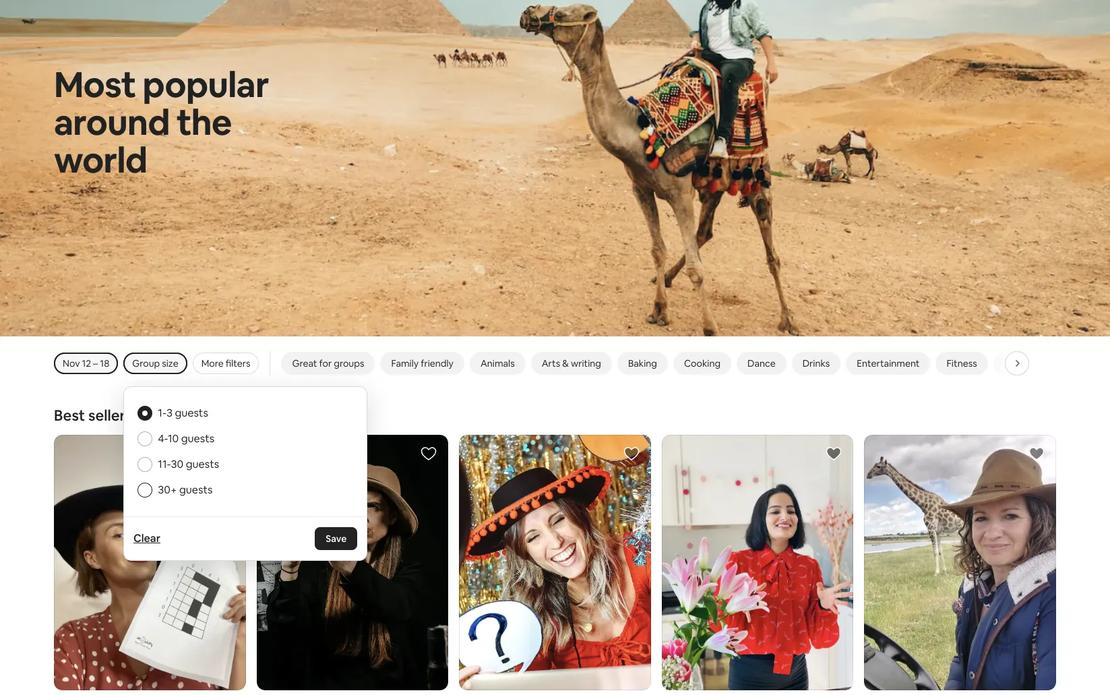 Task type: describe. For each thing, give the bounding box(es) containing it.
baking element
[[629, 357, 658, 369]]

most popular around the world
[[54, 62, 269, 183]]

group size button
[[124, 353, 187, 374]]

great
[[292, 357, 317, 369]]

30
[[171, 457, 184, 471]]

sellers
[[88, 406, 133, 425]]

great for groups element
[[292, 357, 365, 369]]

30+ guests
[[158, 483, 213, 497]]

animals element
[[481, 357, 515, 369]]

history & culture
[[1005, 357, 1077, 369]]

cooking element
[[685, 357, 721, 369]]

guests for 4-10 guests
[[181, 431, 215, 446]]

around
[[54, 100, 170, 145]]

animals button
[[470, 352, 526, 375]]

drinks
[[803, 357, 831, 369]]

entertainment
[[857, 357, 920, 369]]

fitness button
[[937, 352, 989, 375]]

arts & writing element
[[542, 357, 602, 369]]

more filters button
[[193, 353, 259, 374]]

1 save this experience image from the left
[[421, 446, 437, 462]]

best sellers
[[54, 406, 133, 425]]

popular
[[143, 62, 269, 107]]

great for groups button
[[282, 352, 375, 375]]

& for history
[[1038, 357, 1045, 369]]

save this experience image
[[624, 446, 640, 462]]

baking
[[629, 357, 658, 369]]

save button
[[315, 527, 358, 550]]

arts & writing
[[542, 357, 602, 369]]

more filters
[[201, 357, 251, 369]]

most
[[54, 62, 136, 107]]

history & culture element
[[1005, 357, 1077, 369]]

entertainment element
[[857, 357, 920, 369]]

2 save this experience image from the left
[[827, 446, 843, 462]]

dance
[[748, 357, 776, 369]]

guests for 11-30 guests
[[186, 457, 219, 471]]

animals
[[481, 357, 515, 369]]

great for groups
[[292, 357, 365, 369]]

dance button
[[737, 352, 787, 375]]

family friendly button
[[381, 352, 465, 375]]

entertainment button
[[847, 352, 931, 375]]

1-
[[158, 406, 167, 420]]

family friendly element
[[391, 357, 454, 369]]

4-10 guests radio
[[138, 431, 153, 446]]

friendly
[[421, 357, 454, 369]]

for
[[319, 357, 332, 369]]

4-
[[158, 431, 168, 446]]



Task type: locate. For each thing, give the bounding box(es) containing it.
arts
[[542, 357, 561, 369]]

best
[[54, 406, 85, 425]]

size
[[162, 357, 179, 369]]

11-30 guests
[[158, 457, 219, 471]]

fitness element
[[947, 357, 978, 369]]

4-10 guests
[[158, 431, 215, 446]]

clear button
[[127, 525, 167, 552]]

drinks element
[[803, 357, 831, 369]]

group size
[[132, 357, 179, 369]]

the
[[176, 100, 232, 145]]

groups
[[334, 357, 365, 369]]

guests down 11-30 guests at the left bottom
[[179, 483, 213, 497]]

2 horizontal spatial save this experience image
[[1029, 446, 1045, 462]]

30+
[[158, 483, 177, 497]]

family friendly
[[391, 357, 454, 369]]

&
[[563, 357, 569, 369], [1038, 357, 1045, 369]]

guests for 1-3 guests
[[175, 406, 208, 420]]

save this experience image
[[421, 446, 437, 462], [827, 446, 843, 462], [1029, 446, 1045, 462]]

30+ guests radio
[[138, 483, 153, 498]]

fitness
[[947, 357, 978, 369]]

& for arts
[[563, 357, 569, 369]]

11-
[[158, 457, 171, 471]]

writing
[[571, 357, 602, 369]]

world
[[54, 138, 147, 183]]

history & culture button
[[994, 352, 1088, 375]]

1 horizontal spatial &
[[1038, 357, 1045, 369]]

0 horizontal spatial &
[[563, 357, 569, 369]]

0 horizontal spatial save this experience image
[[421, 446, 437, 462]]

group
[[132, 357, 160, 369]]

arts & writing button
[[531, 352, 612, 375]]

3
[[167, 406, 173, 420]]

guests
[[175, 406, 208, 420], [181, 431, 215, 446], [186, 457, 219, 471], [179, 483, 213, 497]]

1-3 guests
[[158, 406, 208, 420]]

guests right 30
[[186, 457, 219, 471]]

3 save this experience image from the left
[[1029, 446, 1045, 462]]

filters
[[226, 357, 251, 369]]

1 & from the left
[[563, 357, 569, 369]]

cooking
[[685, 357, 721, 369]]

clear
[[134, 531, 161, 545]]

guests right 3
[[175, 406, 208, 420]]

& right arts
[[563, 357, 569, 369]]

dance element
[[748, 357, 776, 369]]

2 & from the left
[[1038, 357, 1045, 369]]

culture
[[1047, 357, 1077, 369]]

family
[[391, 357, 419, 369]]

baking button
[[618, 352, 668, 375]]

history
[[1005, 357, 1036, 369]]

more
[[201, 357, 224, 369]]

11-30 guests radio
[[138, 457, 153, 472]]

drinks button
[[792, 352, 841, 375]]

& left culture
[[1038, 357, 1045, 369]]

guests right 10
[[181, 431, 215, 446]]

save
[[326, 533, 347, 545]]

1-3 guests radio
[[138, 406, 153, 421]]

10
[[168, 431, 179, 446]]

cooking button
[[674, 352, 732, 375]]

1 horizontal spatial save this experience image
[[827, 446, 843, 462]]



Task type: vqa. For each thing, say whether or not it's contained in the screenshot.
shortcuts
no



